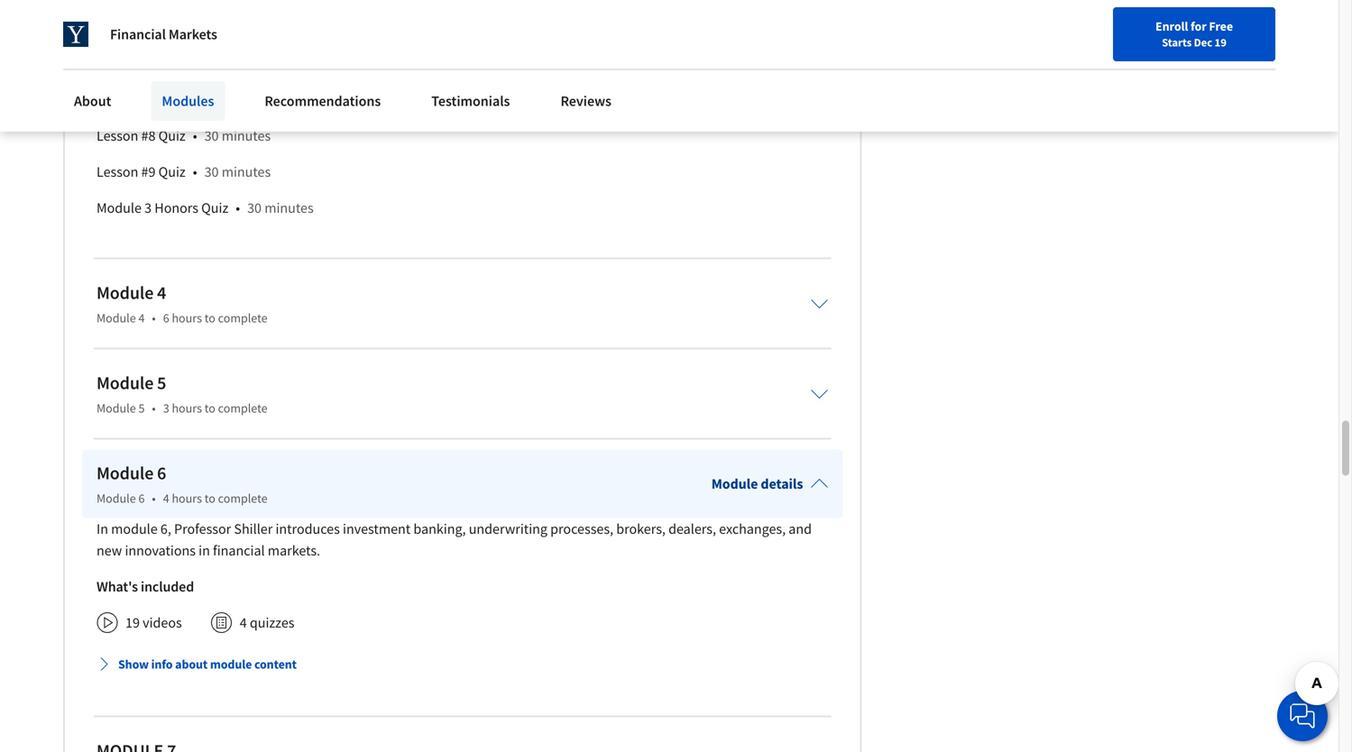 Task type: describe. For each thing, give the bounding box(es) containing it.
lesson #9 quiz • 30 minutes
[[97, 163, 271, 181]]

processes,
[[550, 520, 614, 538]]

2 vertical spatial 30
[[247, 199, 262, 217]]

1 vertical spatial 19
[[125, 614, 140, 632]]

recommendations
[[265, 92, 381, 110]]

4 inside module 6 module 6 • 4 hours to complete
[[163, 491, 169, 507]]

complete for module 6
[[218, 491, 268, 507]]

#9
[[141, 163, 156, 181]]

• left 'total'
[[188, 91, 193, 109]]

4 up the 'show info about module content'
[[240, 614, 247, 632]]

4 quizzes
[[240, 614, 295, 632]]

in
[[199, 542, 210, 560]]

total
[[200, 91, 230, 109]]

quizzes for 3 quizzes
[[136, 91, 181, 109]]

1 horizontal spatial 5
[[157, 372, 166, 394]]

• right honors
[[236, 199, 240, 217]]

show info about module content
[[118, 657, 297, 673]]

enroll
[[1156, 18, 1189, 34]]

module 6 module 6 • 4 hours to complete
[[97, 462, 268, 507]]

details
[[761, 475, 803, 493]]

4 up module 5 module 5 • 3 hours to complete
[[138, 310, 145, 326]]

19 videos
[[125, 614, 182, 632]]

1 horizontal spatial 3
[[144, 199, 152, 217]]

for
[[1191, 18, 1207, 34]]

• down modules
[[193, 127, 197, 145]]

to for 4
[[205, 310, 216, 326]]

quiz for lesson #9 quiz
[[158, 163, 186, 181]]

• total 90 minutes
[[188, 91, 301, 109]]

0 vertical spatial 3
[[125, 91, 133, 109]]

module 4 module 4 • 6 hours to complete
[[97, 282, 268, 326]]

hours for 6
[[172, 491, 202, 507]]

dealers,
[[669, 520, 716, 538]]

show notifications image
[[1095, 23, 1117, 44]]

dec
[[1194, 35, 1213, 50]]

recommendations link
[[254, 81, 392, 121]]

lesson #8 quiz • 30 minutes
[[97, 127, 271, 145]]

what's included
[[97, 578, 194, 596]]

show
[[118, 657, 149, 673]]

quiz for lesson #8 quiz
[[158, 127, 186, 145]]

professor
[[174, 520, 231, 538]]

shiller
[[234, 520, 273, 538]]

• inside module 5 module 5 • 3 hours to complete
[[152, 400, 156, 417]]

financial
[[213, 542, 265, 560]]

and
[[789, 520, 812, 538]]

3 quizzes
[[125, 91, 181, 109]]

coursera image
[[22, 15, 136, 44]]

hide info about module content region
[[97, 0, 829, 233]]

introduces
[[276, 520, 340, 538]]

6 inside module 4 module 4 • 6 hours to complete
[[163, 310, 169, 326]]

in
[[97, 520, 108, 538]]

reviews
[[561, 92, 612, 110]]

about link
[[63, 81, 122, 121]]

brokers,
[[616, 520, 666, 538]]

90
[[233, 91, 248, 109]]

modules link
[[151, 81, 225, 121]]

2 vertical spatial quiz
[[201, 199, 228, 217]]

module 5 module 5 • 3 hours to complete
[[97, 372, 268, 417]]



Task type: locate. For each thing, give the bounding box(es) containing it.
1 vertical spatial to
[[205, 400, 216, 417]]

0 vertical spatial to
[[205, 310, 216, 326]]

0 horizontal spatial module
[[111, 520, 158, 538]]

1 lesson from the top
[[97, 127, 138, 145]]

•
[[188, 91, 193, 109], [193, 127, 197, 145], [193, 163, 197, 181], [236, 199, 240, 217], [152, 310, 156, 326], [152, 400, 156, 417], [152, 491, 156, 507]]

lesson left #8
[[97, 127, 138, 145]]

yale university image
[[63, 22, 88, 47]]

financial
[[110, 25, 166, 43]]

6
[[163, 310, 169, 326], [157, 462, 166, 485], [138, 491, 145, 507]]

quiz right #8
[[158, 127, 186, 145]]

0 vertical spatial lesson
[[97, 127, 138, 145]]

5
[[157, 372, 166, 394], [138, 400, 145, 417]]

5 up module 6 module 6 • 4 hours to complete on the bottom of the page
[[138, 400, 145, 417]]

to inside module 5 module 5 • 3 hours to complete
[[205, 400, 216, 417]]

module
[[97, 199, 142, 217], [97, 282, 154, 304], [97, 310, 136, 326], [97, 372, 154, 394], [97, 400, 136, 417], [97, 462, 154, 485], [712, 475, 758, 493], [97, 491, 136, 507]]

about
[[74, 92, 111, 110]]

what's
[[97, 578, 138, 596]]

hours inside module 6 module 6 • 4 hours to complete
[[172, 491, 202, 507]]

0 vertical spatial 30
[[204, 127, 219, 145]]

innovations
[[125, 542, 196, 560]]

1 vertical spatial 3
[[144, 199, 152, 217]]

info
[[151, 657, 173, 673]]

• inside module 6 module 6 • 4 hours to complete
[[152, 491, 156, 507]]

module inside in module 6, professor shiller introduces investment banking, underwriting processes, brokers, dealers, exchanges, and new innovations in financial markets.
[[111, 520, 158, 538]]

0 vertical spatial hours
[[172, 310, 202, 326]]

0 vertical spatial quizzes
[[136, 91, 181, 109]]

to for 6
[[205, 491, 216, 507]]

• up module 6 module 6 • 4 hours to complete on the bottom of the page
[[152, 400, 156, 417]]

1 vertical spatial quiz
[[158, 163, 186, 181]]

3 up module 6 module 6 • 4 hours to complete on the bottom of the page
[[163, 400, 169, 417]]

2 vertical spatial 3
[[163, 400, 169, 417]]

1 vertical spatial 30
[[204, 163, 219, 181]]

honors
[[155, 199, 198, 217]]

hours inside module 4 module 4 • 6 hours to complete
[[172, 310, 202, 326]]

markets
[[169, 25, 217, 43]]

1 complete from the top
[[218, 310, 268, 326]]

to inside module 4 module 4 • 6 hours to complete
[[205, 310, 216, 326]]

30 up the module 3 honors quiz • 30 minutes
[[204, 163, 219, 181]]

1 horizontal spatial 19
[[1215, 35, 1227, 50]]

chat with us image
[[1288, 702, 1317, 731]]

0 vertical spatial quiz
[[158, 127, 186, 145]]

module 3 honors quiz • 30 minutes
[[97, 199, 314, 217]]

6,
[[160, 520, 171, 538]]

1 hours from the top
[[172, 310, 202, 326]]

hours up module 6 module 6 • 4 hours to complete on the bottom of the page
[[172, 400, 202, 417]]

videos
[[143, 614, 182, 632]]

• inside module 4 module 4 • 6 hours to complete
[[152, 310, 156, 326]]

banking,
[[414, 520, 466, 538]]

3 inside module 5 module 5 • 3 hours to complete
[[163, 400, 169, 417]]

4 up '6,'
[[163, 491, 169, 507]]

1 horizontal spatial quizzes
[[250, 614, 295, 632]]

3 right about link
[[125, 91, 133, 109]]

quiz
[[158, 127, 186, 145], [158, 163, 186, 181], [201, 199, 228, 217]]

3 left honors
[[144, 199, 152, 217]]

4 down honors
[[157, 282, 166, 304]]

to up module 5 module 5 • 3 hours to complete
[[205, 310, 216, 326]]

hours inside module 5 module 5 • 3 hours to complete
[[172, 400, 202, 417]]

• up innovations
[[152, 491, 156, 507]]

financial markets
[[110, 25, 217, 43]]

show info about module content button
[[89, 648, 304, 681]]

starts
[[1162, 35, 1192, 50]]

30 for lesson #9 quiz
[[204, 163, 219, 181]]

reviews link
[[550, 81, 622, 121]]

6 up '6,'
[[157, 462, 166, 485]]

5 down module 4 module 4 • 6 hours to complete
[[157, 372, 166, 394]]

2 vertical spatial to
[[205, 491, 216, 507]]

about
[[175, 657, 208, 673]]

markets.
[[268, 542, 320, 560]]

lesson for lesson #9 quiz
[[97, 163, 138, 181]]

hours for 4
[[172, 310, 202, 326]]

exchanges,
[[719, 520, 786, 538]]

1 vertical spatial hours
[[172, 400, 202, 417]]

3
[[125, 91, 133, 109], [144, 199, 152, 217], [163, 400, 169, 417]]

complete for module 4
[[218, 310, 268, 326]]

complete for module 5
[[218, 400, 268, 417]]

to inside module 6 module 6 • 4 hours to complete
[[205, 491, 216, 507]]

in module 6, professor shiller introduces investment banking, underwriting processes, brokers, dealers, exchanges, and new innovations in financial markets.
[[97, 520, 812, 560]]

0 vertical spatial 5
[[157, 372, 166, 394]]

quizzes up #8
[[136, 91, 181, 109]]

quiz right honors
[[201, 199, 228, 217]]

0 horizontal spatial quizzes
[[136, 91, 181, 109]]

quizzes up content
[[250, 614, 295, 632]]

module right the about on the bottom of page
[[210, 657, 252, 673]]

30 for lesson #8 quiz
[[204, 127, 219, 145]]

3 hours from the top
[[172, 491, 202, 507]]

2 vertical spatial 6
[[138, 491, 145, 507]]

2 vertical spatial hours
[[172, 491, 202, 507]]

hours up professor on the bottom left of the page
[[172, 491, 202, 507]]

modules
[[162, 92, 214, 110]]

module
[[111, 520, 158, 538], [210, 657, 252, 673]]

19 down free
[[1215, 35, 1227, 50]]

19 left videos
[[125, 614, 140, 632]]

lesson left #9 on the left top of the page
[[97, 163, 138, 181]]

lesson for lesson #8 quiz
[[97, 127, 138, 145]]

minutes
[[251, 91, 301, 109], [222, 127, 271, 145], [222, 163, 271, 181], [265, 199, 314, 217]]

3 complete from the top
[[218, 491, 268, 507]]

module left '6,'
[[111, 520, 158, 538]]

30
[[204, 127, 219, 145], [204, 163, 219, 181], [247, 199, 262, 217]]

quizzes
[[136, 91, 181, 109], [250, 614, 295, 632]]

1 vertical spatial lesson
[[97, 163, 138, 181]]

2 horizontal spatial 3
[[163, 400, 169, 417]]

6 up module 5 module 5 • 3 hours to complete
[[163, 310, 169, 326]]

testimonials link
[[421, 81, 521, 121]]

hours for 5
[[172, 400, 202, 417]]

2 vertical spatial complete
[[218, 491, 268, 507]]

6 up innovations
[[138, 491, 145, 507]]

module inside region
[[97, 199, 142, 217]]

complete inside module 4 module 4 • 6 hours to complete
[[218, 310, 268, 326]]

19 inside enroll for free starts dec 19
[[1215, 35, 1227, 50]]

1 vertical spatial module
[[210, 657, 252, 673]]

1 vertical spatial complete
[[218, 400, 268, 417]]

0 vertical spatial complete
[[218, 310, 268, 326]]

19
[[1215, 35, 1227, 50], [125, 614, 140, 632]]

0 vertical spatial 19
[[1215, 35, 1227, 50]]

included
[[141, 578, 194, 596]]

investment
[[343, 520, 411, 538]]

hours up module 5 module 5 • 3 hours to complete
[[172, 310, 202, 326]]

1 vertical spatial 6
[[157, 462, 166, 485]]

• up the module 3 honors quiz • 30 minutes
[[193, 163, 197, 181]]

menu item
[[960, 18, 1076, 77]]

30 right honors
[[247, 199, 262, 217]]

0 horizontal spatial 5
[[138, 400, 145, 417]]

module inside dropdown button
[[210, 657, 252, 673]]

testimonials
[[432, 92, 510, 110]]

hours
[[172, 310, 202, 326], [172, 400, 202, 417], [172, 491, 202, 507]]

0 horizontal spatial 3
[[125, 91, 133, 109]]

to up module 6 module 6 • 4 hours to complete on the bottom of the page
[[205, 400, 216, 417]]

4
[[157, 282, 166, 304], [138, 310, 145, 326], [163, 491, 169, 507], [240, 614, 247, 632]]

3 to from the top
[[205, 491, 216, 507]]

0 vertical spatial 6
[[163, 310, 169, 326]]

quizzes for 4 quizzes
[[250, 614, 295, 632]]

30 down 'total'
[[204, 127, 219, 145]]

• up module 5 module 5 • 3 hours to complete
[[152, 310, 156, 326]]

to for 5
[[205, 400, 216, 417]]

to
[[205, 310, 216, 326], [205, 400, 216, 417], [205, 491, 216, 507]]

2 to from the top
[[205, 400, 216, 417]]

0 vertical spatial module
[[111, 520, 158, 538]]

2 hours from the top
[[172, 400, 202, 417]]

to up professor on the bottom left of the page
[[205, 491, 216, 507]]

lesson
[[97, 127, 138, 145], [97, 163, 138, 181]]

free
[[1209, 18, 1233, 34]]

1 vertical spatial 5
[[138, 400, 145, 417]]

1 horizontal spatial module
[[210, 657, 252, 673]]

1 to from the top
[[205, 310, 216, 326]]

complete inside module 5 module 5 • 3 hours to complete
[[218, 400, 268, 417]]

2 complete from the top
[[218, 400, 268, 417]]

module details
[[712, 475, 803, 493]]

underwriting
[[469, 520, 548, 538]]

enroll for free starts dec 19
[[1156, 18, 1233, 50]]

complete inside module 6 module 6 • 4 hours to complete
[[218, 491, 268, 507]]

complete
[[218, 310, 268, 326], [218, 400, 268, 417], [218, 491, 268, 507]]

0 horizontal spatial 19
[[125, 614, 140, 632]]

2 lesson from the top
[[97, 163, 138, 181]]

#8
[[141, 127, 156, 145]]

quiz right #9 on the left top of the page
[[158, 163, 186, 181]]

content
[[254, 657, 297, 673]]

quizzes inside "hide info about module content" region
[[136, 91, 181, 109]]

new
[[97, 542, 122, 560]]

1 vertical spatial quizzes
[[250, 614, 295, 632]]



Task type: vqa. For each thing, say whether or not it's contained in the screenshot.
your inside the Flexible Schedule Learn At Your Own Pace
no



